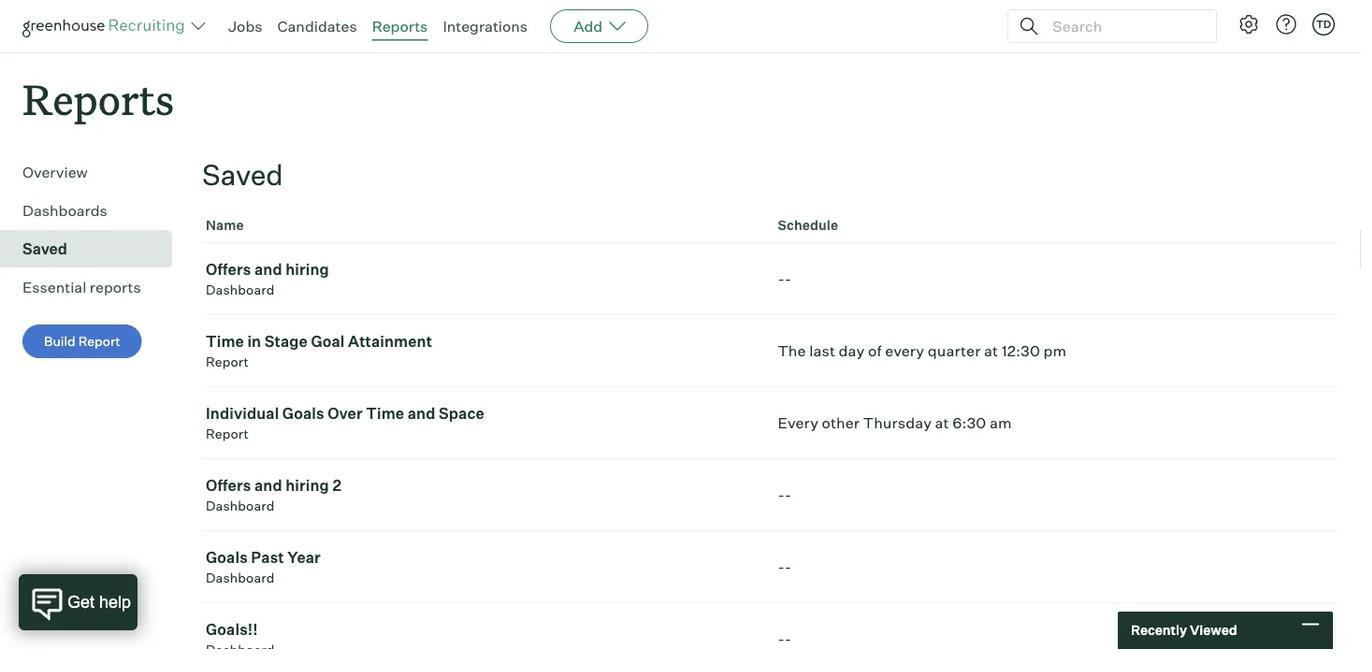 Task type: describe. For each thing, give the bounding box(es) containing it.
0 horizontal spatial saved
[[22, 240, 67, 258]]

day
[[839, 342, 865, 360]]

other
[[822, 414, 860, 432]]

build report button
[[22, 325, 142, 358]]

individual goals over time and space report
[[206, 404, 484, 442]]

td button
[[1312, 13, 1335, 36]]

year
[[287, 548, 321, 567]]

pm
[[1044, 342, 1067, 360]]

td
[[1316, 18, 1331, 30]]

schedule
[[778, 217, 838, 234]]

0 horizontal spatial reports
[[22, 71, 174, 126]]

0 vertical spatial at
[[984, 342, 998, 360]]

12:30
[[1002, 342, 1040, 360]]

recently
[[1131, 622, 1187, 638]]

add
[[574, 17, 603, 36]]

dashboards link
[[22, 199, 165, 222]]

essential reports
[[22, 278, 141, 297]]

space
[[439, 404, 484, 423]]

report inside time in stage goal attainment report
[[206, 354, 249, 370]]

the last day of every quarter at 12:30 pm
[[778, 342, 1067, 360]]

in
[[247, 332, 261, 351]]

1 vertical spatial at
[[935, 414, 949, 432]]

build
[[44, 333, 75, 350]]

every
[[778, 414, 818, 432]]

goals inside "goals past year dashboard"
[[206, 548, 248, 567]]

essential
[[22, 278, 86, 297]]

name
[[206, 217, 244, 234]]

candidates link
[[277, 17, 357, 36]]

thursday
[[863, 414, 932, 432]]

jobs link
[[228, 17, 262, 36]]

past
[[251, 548, 284, 567]]

0 vertical spatial saved
[[202, 157, 283, 192]]

td button
[[1309, 9, 1339, 39]]

add button
[[550, 9, 648, 43]]

every other thursday at 6:30 am
[[778, 414, 1012, 432]]

dashboard for offers
[[206, 282, 275, 298]]

-- for goals!!
[[778, 630, 792, 648]]

time inside individual goals over time and space report
[[366, 404, 404, 423]]

of
[[868, 342, 882, 360]]

-- for goals past year
[[778, 558, 792, 576]]

individual
[[206, 404, 279, 423]]

jobs
[[228, 17, 262, 36]]

0 vertical spatial reports
[[372, 17, 428, 36]]

recently viewed
[[1131, 622, 1237, 638]]

offers and hiring 2 dashboard
[[206, 476, 342, 514]]

offers for offers and hiring 2
[[206, 476, 251, 495]]

and for dashboard
[[254, 260, 282, 279]]

dashboards
[[22, 201, 107, 220]]

6:30
[[952, 414, 986, 432]]



Task type: vqa. For each thing, say whether or not it's contained in the screenshot.
the offers in Offers and hiring 2 Dashboard
yes



Task type: locate. For each thing, give the bounding box(es) containing it.
2 offers from the top
[[206, 476, 251, 495]]

1 offers from the top
[[206, 260, 251, 279]]

1 vertical spatial goals
[[206, 548, 248, 567]]

-
[[778, 270, 785, 288], [785, 270, 792, 288], [778, 486, 785, 504], [785, 486, 792, 504], [778, 558, 785, 576], [785, 558, 792, 576], [778, 630, 785, 648], [785, 630, 792, 648]]

goals past year dashboard
[[206, 548, 321, 586]]

0 vertical spatial hiring
[[285, 260, 329, 279]]

candidates
[[277, 17, 357, 36]]

0 horizontal spatial at
[[935, 414, 949, 432]]

reports
[[90, 278, 141, 297]]

overview link
[[22, 161, 165, 184]]

hiring
[[285, 260, 329, 279], [285, 476, 329, 495]]

1 horizontal spatial goals
[[282, 404, 324, 423]]

offers inside offers and hiring 2 dashboard
[[206, 476, 251, 495]]

reports
[[372, 17, 428, 36], [22, 71, 174, 126]]

0 horizontal spatial goals
[[206, 548, 248, 567]]

reports right the candidates 'link'
[[372, 17, 428, 36]]

dashboard inside offers and hiring dashboard
[[206, 282, 275, 298]]

dashboard down past
[[206, 570, 275, 586]]

2 dashboard from the top
[[206, 498, 275, 514]]

goals!!
[[206, 620, 258, 639]]

dashboard for goals
[[206, 570, 275, 586]]

dashboard inside "goals past year dashboard"
[[206, 570, 275, 586]]

greenhouse recruiting image
[[22, 15, 191, 37]]

1 vertical spatial reports
[[22, 71, 174, 126]]

last
[[809, 342, 835, 360]]

3 -- from the top
[[778, 558, 792, 576]]

reports link
[[372, 17, 428, 36]]

goals left over
[[282, 404, 324, 423]]

goals left past
[[206, 548, 248, 567]]

-- for offers and hiring 2
[[778, 486, 792, 504]]

0 vertical spatial report
[[78, 333, 120, 350]]

1 vertical spatial and
[[408, 404, 435, 423]]

Search text field
[[1048, 13, 1199, 40]]

and up in
[[254, 260, 282, 279]]

and inside offers and hiring dashboard
[[254, 260, 282, 279]]

offers down individual
[[206, 476, 251, 495]]

2 vertical spatial report
[[206, 426, 249, 442]]

0 vertical spatial time
[[206, 332, 244, 351]]

reports down greenhouse recruiting image
[[22, 71, 174, 126]]

1 horizontal spatial time
[[366, 404, 404, 423]]

saved link
[[22, 238, 165, 260]]

1 horizontal spatial saved
[[202, 157, 283, 192]]

1 dashboard from the top
[[206, 282, 275, 298]]

hiring up goal
[[285, 260, 329, 279]]

2
[[332, 476, 342, 495]]

1 vertical spatial offers
[[206, 476, 251, 495]]

at
[[984, 342, 998, 360], [935, 414, 949, 432]]

attainment
[[348, 332, 432, 351]]

4 -- from the top
[[778, 630, 792, 648]]

integrations
[[443, 17, 528, 36]]

saved up essential
[[22, 240, 67, 258]]

hiring for offers and hiring 2
[[285, 476, 329, 495]]

0 vertical spatial and
[[254, 260, 282, 279]]

0 horizontal spatial time
[[206, 332, 244, 351]]

over
[[328, 404, 363, 423]]

saved up name
[[202, 157, 283, 192]]

1 -- from the top
[[778, 270, 792, 288]]

configure image
[[1238, 13, 1260, 36]]

time
[[206, 332, 244, 351], [366, 404, 404, 423]]

-- for offers and hiring
[[778, 270, 792, 288]]

0 vertical spatial dashboard
[[206, 282, 275, 298]]

viewed
[[1190, 622, 1237, 638]]

0 vertical spatial goals
[[282, 404, 324, 423]]

offers inside offers and hiring dashboard
[[206, 260, 251, 279]]

goals
[[282, 404, 324, 423], [206, 548, 248, 567]]

0 vertical spatial offers
[[206, 260, 251, 279]]

and left space
[[408, 404, 435, 423]]

the
[[778, 342, 806, 360]]

report down individual
[[206, 426, 249, 442]]

1 vertical spatial dashboard
[[206, 498, 275, 514]]

1 hiring from the top
[[285, 260, 329, 279]]

1 vertical spatial hiring
[[285, 476, 329, 495]]

3 dashboard from the top
[[206, 570, 275, 586]]

at left 6:30
[[935, 414, 949, 432]]

overview
[[22, 163, 88, 182]]

1 horizontal spatial reports
[[372, 17, 428, 36]]

at left 12:30
[[984, 342, 998, 360]]

report
[[78, 333, 120, 350], [206, 354, 249, 370], [206, 426, 249, 442]]

stage
[[264, 332, 308, 351]]

dashboard up past
[[206, 498, 275, 514]]

1 vertical spatial time
[[366, 404, 404, 423]]

offers
[[206, 260, 251, 279], [206, 476, 251, 495]]

every
[[885, 342, 924, 360]]

and for 2
[[254, 476, 282, 495]]

quarter
[[928, 342, 981, 360]]

1 vertical spatial saved
[[22, 240, 67, 258]]

dashboard up in
[[206, 282, 275, 298]]

hiring for offers and hiring
[[285, 260, 329, 279]]

2 hiring from the top
[[285, 476, 329, 495]]

hiring inside offers and hiring dashboard
[[285, 260, 329, 279]]

time left in
[[206, 332, 244, 351]]

report right build
[[78, 333, 120, 350]]

1 horizontal spatial at
[[984, 342, 998, 360]]

2 vertical spatial dashboard
[[206, 570, 275, 586]]

integrations link
[[443, 17, 528, 36]]

2 vertical spatial and
[[254, 476, 282, 495]]

hiring inside offers and hiring 2 dashboard
[[285, 476, 329, 495]]

essential reports link
[[22, 276, 165, 299]]

build report
[[44, 333, 120, 350]]

report inside individual goals over time and space report
[[206, 426, 249, 442]]

time inside time in stage goal attainment report
[[206, 332, 244, 351]]

offers for offers and hiring
[[206, 260, 251, 279]]

and inside offers and hiring 2 dashboard
[[254, 476, 282, 495]]

time in stage goal attainment report
[[206, 332, 432, 370]]

and
[[254, 260, 282, 279], [408, 404, 435, 423], [254, 476, 282, 495]]

offers down name
[[206, 260, 251, 279]]

offers and hiring dashboard
[[206, 260, 329, 298]]

am
[[990, 414, 1012, 432]]

goals inside individual goals over time and space report
[[282, 404, 324, 423]]

dashboard inside offers and hiring 2 dashboard
[[206, 498, 275, 514]]

hiring left 2
[[285, 476, 329, 495]]

saved
[[202, 157, 283, 192], [22, 240, 67, 258]]

report down in
[[206, 354, 249, 370]]

and left 2
[[254, 476, 282, 495]]

time right over
[[366, 404, 404, 423]]

1 vertical spatial report
[[206, 354, 249, 370]]

goal
[[311, 332, 345, 351]]

dashboard
[[206, 282, 275, 298], [206, 498, 275, 514], [206, 570, 275, 586]]

and inside individual goals over time and space report
[[408, 404, 435, 423]]

2 -- from the top
[[778, 486, 792, 504]]

report inside button
[[78, 333, 120, 350]]

--
[[778, 270, 792, 288], [778, 486, 792, 504], [778, 558, 792, 576], [778, 630, 792, 648]]



